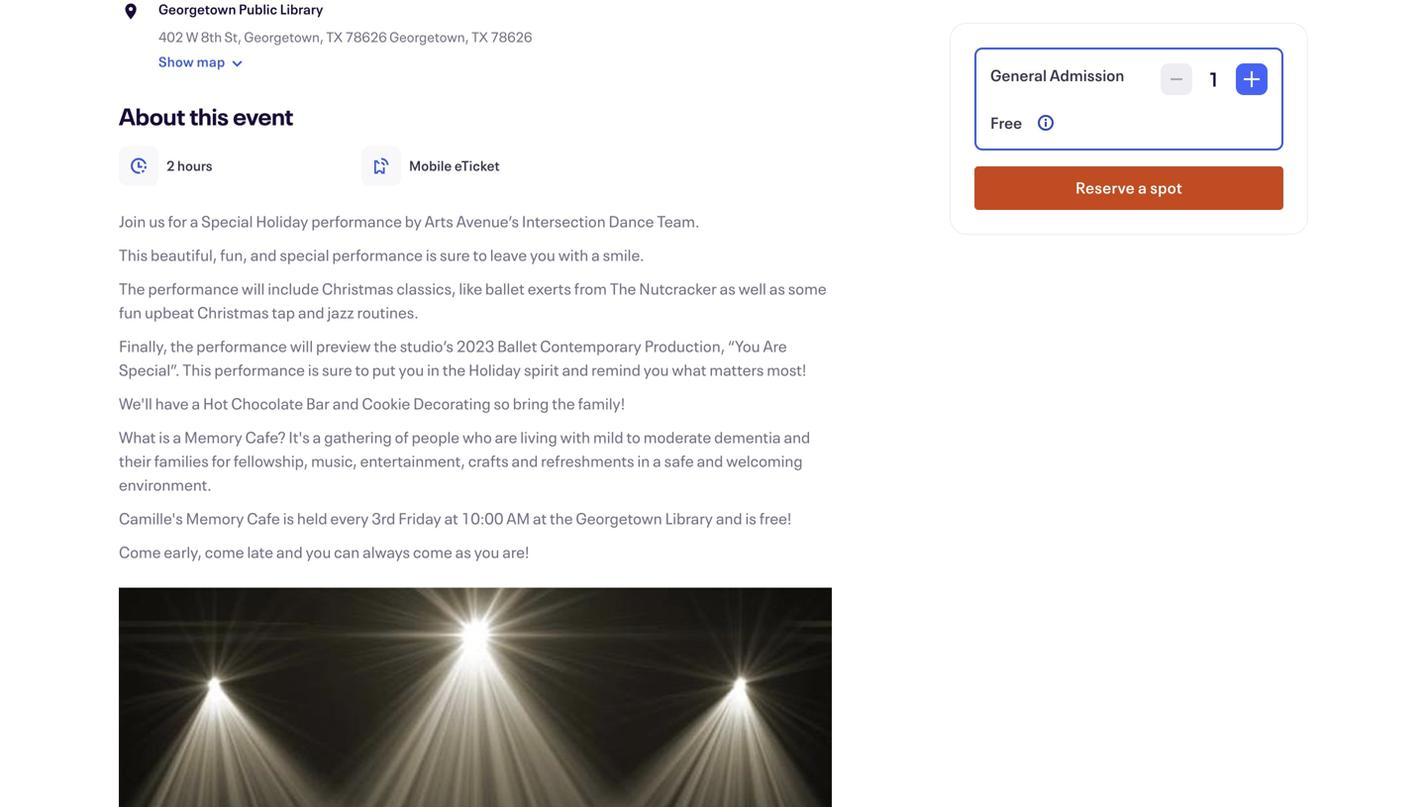 Task type: locate. For each thing, give the bounding box(es) containing it.
to left put
[[355, 359, 369, 380]]

georgetown up w
[[159, 0, 236, 18]]

2 georgetown, from the left
[[390, 28, 469, 46]]

1 horizontal spatial to
[[473, 244, 487, 265]]

1 horizontal spatial sure
[[440, 244, 470, 265]]

leave
[[490, 244, 527, 265]]

special
[[280, 244, 329, 265]]

1 horizontal spatial will
[[290, 335, 313, 357]]

0 vertical spatial this
[[119, 244, 148, 265]]

1 horizontal spatial georgetown
[[576, 508, 662, 529]]

decorating
[[413, 393, 491, 414]]

preview
[[316, 335, 371, 357]]

1 vertical spatial in
[[637, 450, 650, 472]]

0 horizontal spatial holiday
[[256, 211, 309, 232]]

0 horizontal spatial tx
[[326, 28, 343, 46]]

am
[[507, 508, 530, 529]]

0 vertical spatial for
[[168, 211, 187, 232]]

0 horizontal spatial georgetown,
[[244, 28, 324, 46]]

0 vertical spatial library
[[280, 0, 323, 18]]

memory up 'early,'
[[186, 508, 244, 529]]

and inside the performance will include christmas classics, like ballet exerts from the nutcracker as well as some fun upbeat christmas tap and jazz routines.
[[298, 302, 325, 323]]

library
[[280, 0, 323, 18], [665, 508, 713, 529]]

eticket
[[455, 157, 500, 175]]

put
[[372, 359, 396, 380]]

from
[[574, 278, 607, 299]]

with up refreshments
[[560, 426, 591, 448]]

a
[[190, 211, 199, 232], [591, 244, 600, 265], [192, 393, 200, 414], [173, 426, 181, 448], [313, 426, 321, 448], [653, 450, 662, 472]]

1 horizontal spatial this
[[183, 359, 212, 380]]

come down friday
[[413, 541, 452, 563]]

with
[[558, 244, 589, 265], [560, 426, 591, 448]]

and left free!
[[716, 508, 743, 529]]

1 horizontal spatial christmas
[[322, 278, 394, 299]]

for right families
[[212, 450, 231, 472]]

0 horizontal spatial this
[[119, 244, 148, 265]]

0 horizontal spatial georgetown
[[159, 0, 236, 18]]

0 horizontal spatial sure
[[322, 359, 352, 380]]

0 horizontal spatial library
[[280, 0, 323, 18]]

a left the smile.
[[591, 244, 600, 265]]

as right the well
[[769, 278, 785, 299]]

and right fun,
[[250, 244, 277, 265]]

and right tap
[[298, 302, 325, 323]]

library down safe
[[665, 508, 713, 529]]

camille's memory cafe is held every 3rd friday at 10:00 am at the georgetown library and is free!
[[119, 508, 792, 529]]

and down "contemporary"
[[562, 359, 589, 380]]

0 horizontal spatial come
[[205, 541, 244, 563]]

is inside what is a memory cafe? it's a gathering of people who are living with mild to moderate dementia and their families for fellowship, music, entertainment, crafts and refreshments in a safe and welcoming environment.
[[159, 426, 170, 448]]

moderate
[[644, 426, 712, 448]]

friday
[[399, 508, 442, 529]]

1 horizontal spatial tx
[[472, 28, 488, 46]]

memory
[[184, 426, 242, 448], [186, 508, 244, 529]]

2 vertical spatial to
[[627, 426, 641, 448]]

library inside the georgetown public library 402 w 8th st, georgetown, tx 78626 georgetown, tx 78626
[[280, 0, 323, 18]]

holiday down 2023
[[469, 359, 521, 380]]

will inside the performance will include christmas classics, like ballet exerts from the nutcracker as well as some fun upbeat christmas tap and jazz routines.
[[242, 278, 265, 299]]

exerts
[[528, 278, 571, 299]]

will down fun,
[[242, 278, 265, 299]]

to inside finally, the performance will preview the studio's 2023 ballet contemporary production, "you are special". this performance is sure to put you in the holiday spirit and remind you what matters most!
[[355, 359, 369, 380]]

1 vertical spatial holiday
[[469, 359, 521, 380]]

studio's
[[400, 335, 454, 357]]

is up bar
[[308, 359, 319, 380]]

cafe?
[[245, 426, 286, 448]]

with down intersection
[[558, 244, 589, 265]]

1 vertical spatial will
[[290, 335, 313, 357]]

1 horizontal spatial 78626
[[491, 28, 532, 46]]

0 vertical spatial sure
[[440, 244, 470, 265]]

0 vertical spatial in
[[427, 359, 440, 380]]

1 horizontal spatial in
[[637, 450, 650, 472]]

in down 'studio's'
[[427, 359, 440, 380]]

by
[[405, 211, 422, 232]]

performance up upbeat
[[148, 278, 239, 299]]

holiday
[[256, 211, 309, 232], [469, 359, 521, 380]]

0 vertical spatial holiday
[[256, 211, 309, 232]]

tap
[[272, 302, 295, 323]]

mild
[[593, 426, 624, 448]]

0 horizontal spatial for
[[168, 211, 187, 232]]

fun,
[[220, 244, 247, 265]]

78626
[[345, 28, 387, 46], [491, 28, 532, 46]]

we'll
[[119, 393, 152, 414]]

contemporary
[[540, 335, 642, 357]]

1 vertical spatial sure
[[322, 359, 352, 380]]

as
[[720, 278, 736, 299], [769, 278, 785, 299], [455, 541, 471, 563]]

1 horizontal spatial holiday
[[469, 359, 521, 380]]

to right mild
[[627, 426, 641, 448]]

1 vertical spatial georgetown
[[576, 508, 662, 529]]

mobile
[[409, 157, 452, 175]]

show map button
[[159, 47, 249, 79]]

at left 10:00
[[444, 508, 458, 529]]

0 horizontal spatial at
[[444, 508, 458, 529]]

1 tx from the left
[[326, 28, 343, 46]]

classics,
[[397, 278, 456, 299]]

performance
[[311, 211, 402, 232], [332, 244, 423, 265], [148, 278, 239, 299], [196, 335, 287, 357], [214, 359, 305, 380]]

will down tap
[[290, 335, 313, 357]]

dance
[[609, 211, 654, 232]]

in left safe
[[637, 450, 650, 472]]

for right us
[[168, 211, 187, 232]]

christmas left tap
[[197, 302, 269, 323]]

held
[[297, 508, 328, 529]]

1 the from the left
[[119, 278, 145, 299]]

come left late
[[205, 541, 244, 563]]

2 at from the left
[[533, 508, 547, 529]]

entertainment,
[[360, 450, 465, 472]]

1 at from the left
[[444, 508, 458, 529]]

0 horizontal spatial christmas
[[197, 302, 269, 323]]

early,
[[164, 541, 202, 563]]

and down living
[[512, 450, 538, 472]]

10:00
[[461, 508, 504, 529]]

jazz
[[327, 302, 354, 323]]

1 vertical spatial christmas
[[197, 302, 269, 323]]

1 horizontal spatial at
[[533, 508, 547, 529]]

1 vertical spatial to
[[355, 359, 369, 380]]

1 horizontal spatial library
[[665, 508, 713, 529]]

arts
[[425, 211, 454, 232]]

it's
[[289, 426, 310, 448]]

us
[[149, 211, 165, 232]]

is right what
[[159, 426, 170, 448]]

a left safe
[[653, 450, 662, 472]]

welcoming
[[726, 450, 803, 472]]

sure up like
[[440, 244, 470, 265]]

fellowship,
[[234, 450, 308, 472]]

1 horizontal spatial for
[[212, 450, 231, 472]]

8th
[[201, 28, 222, 46]]

as down camille's memory cafe is held every 3rd friday at 10:00 am at the georgetown library and is free! at the bottom of page
[[455, 541, 471, 563]]

1 georgetown, from the left
[[244, 28, 324, 46]]

the right from
[[610, 278, 636, 299]]

fun
[[119, 302, 142, 323]]

map
[[197, 53, 225, 71]]

the right am
[[550, 508, 573, 529]]

people
[[412, 426, 460, 448]]

the up fun
[[119, 278, 145, 299]]

1 horizontal spatial georgetown,
[[390, 28, 469, 46]]

living
[[520, 426, 557, 448]]

the
[[119, 278, 145, 299], [610, 278, 636, 299]]

0 vertical spatial memory
[[184, 426, 242, 448]]

0 vertical spatial georgetown
[[159, 0, 236, 18]]

so
[[494, 393, 510, 414]]

this
[[119, 244, 148, 265], [183, 359, 212, 380]]

1 horizontal spatial the
[[610, 278, 636, 299]]

of
[[395, 426, 409, 448]]

0 horizontal spatial 78626
[[345, 28, 387, 46]]

to left "leave"
[[473, 244, 487, 265]]

come
[[119, 541, 161, 563]]

at right am
[[533, 508, 547, 529]]

3rd
[[372, 508, 396, 529]]

the down 2023
[[443, 359, 466, 380]]

special".
[[119, 359, 180, 380]]

2 78626 from the left
[[491, 28, 532, 46]]

about this event
[[119, 101, 293, 132]]

1 vertical spatial with
[[560, 426, 591, 448]]

2 horizontal spatial to
[[627, 426, 641, 448]]

georgetown,
[[244, 28, 324, 46], [390, 28, 469, 46]]

sure
[[440, 244, 470, 265], [322, 359, 352, 380]]

0 horizontal spatial the
[[119, 278, 145, 299]]

and up welcoming at the right of page
[[784, 426, 811, 448]]

1 vertical spatial this
[[183, 359, 212, 380]]

you
[[530, 244, 556, 265], [399, 359, 424, 380], [644, 359, 669, 380], [306, 541, 331, 563], [474, 541, 500, 563]]

come
[[205, 541, 244, 563], [413, 541, 452, 563]]

as left the well
[[720, 278, 736, 299]]

you right put
[[399, 359, 424, 380]]

upbeat
[[145, 302, 194, 323]]

this up the hot
[[183, 359, 212, 380]]

0 vertical spatial will
[[242, 278, 265, 299]]

is left free!
[[745, 508, 757, 529]]

environment.
[[119, 474, 212, 495]]

1 horizontal spatial come
[[413, 541, 452, 563]]

1 vertical spatial for
[[212, 450, 231, 472]]

0 horizontal spatial to
[[355, 359, 369, 380]]

0 vertical spatial christmas
[[322, 278, 394, 299]]

christmas
[[322, 278, 394, 299], [197, 302, 269, 323]]

remind
[[592, 359, 641, 380]]

0 horizontal spatial in
[[427, 359, 440, 380]]

0 horizontal spatial will
[[242, 278, 265, 299]]

1 vertical spatial library
[[665, 508, 713, 529]]

a up families
[[173, 426, 181, 448]]

1 come from the left
[[205, 541, 244, 563]]

this down join
[[119, 244, 148, 265]]

library right public
[[280, 0, 323, 18]]

you left are!
[[474, 541, 500, 563]]

memory down the hot
[[184, 426, 242, 448]]

most!
[[767, 359, 807, 380]]

tx
[[326, 28, 343, 46], [472, 28, 488, 46]]

hours
[[177, 157, 213, 175]]

beautiful,
[[151, 244, 217, 265]]

a left the hot
[[192, 393, 200, 414]]

routines.
[[357, 302, 419, 323]]

georgetown down refreshments
[[576, 508, 662, 529]]

christmas up "jazz"
[[322, 278, 394, 299]]

well
[[739, 278, 767, 299]]

gathering
[[324, 426, 392, 448]]

production,
[[645, 335, 725, 357]]

finally, the performance will preview the studio's 2023 ballet contemporary production, "you are special". this performance is sure to put you in the holiday spirit and remind you what matters most!
[[119, 335, 807, 380]]

1 78626 from the left
[[345, 28, 387, 46]]

with inside what is a memory cafe? it's a gathering of people who are living with mild to moderate dementia and their families for fellowship, music, entertainment, crafts and refreshments in a safe and welcoming environment.
[[560, 426, 591, 448]]

holiday up 'special'
[[256, 211, 309, 232]]

matters
[[710, 359, 764, 380]]

in
[[427, 359, 440, 380], [637, 450, 650, 472]]

sure down the preview
[[322, 359, 352, 380]]



Task type: vqa. For each thing, say whether or not it's contained in the screenshot.
"#Suite"
no



Task type: describe. For each thing, give the bounding box(es) containing it.
are
[[763, 335, 787, 357]]

are
[[495, 426, 517, 448]]

to inside what is a memory cafe? it's a gathering of people who are living with mild to moderate dementia and their families for fellowship, music, entertainment, crafts and refreshments in a safe and welcoming environment.
[[627, 426, 641, 448]]

performance down the join us for a special holiday performance by arts avenue's intersection dance team. in the left of the page
[[332, 244, 423, 265]]

cafe
[[247, 508, 280, 529]]

nutcracker
[[639, 278, 717, 299]]

a right the it's
[[313, 426, 321, 448]]

free!
[[760, 508, 792, 529]]

and right safe
[[697, 450, 724, 472]]

music,
[[311, 450, 357, 472]]

and inside finally, the performance will preview the studio's 2023 ballet contemporary production, "you are special". this performance is sure to put you in the holiday spirit and remind you what matters most!
[[562, 359, 589, 380]]

performance up chocolate
[[214, 359, 305, 380]]

2
[[166, 157, 175, 175]]

this inside finally, the performance will preview the studio's 2023 ballet contemporary production, "you are special". this performance is sure to put you in the holiday spirit and remind you what matters most!
[[183, 359, 212, 380]]

dementia
[[714, 426, 781, 448]]

what is a memory cafe? it's a gathering of people who are living with mild to moderate dementia and their families for fellowship, music, entertainment, crafts and refreshments in a safe and welcoming environment.
[[119, 426, 811, 495]]

holiday inside finally, the performance will preview the studio's 2023 ballet contemporary production, "you are special". this performance is sure to put you in the holiday spirit and remind you what matters most!
[[469, 359, 521, 380]]

their
[[119, 450, 151, 472]]

this
[[190, 101, 229, 132]]

late
[[247, 541, 273, 563]]

st,
[[224, 28, 242, 46]]

in inside what is a memory cafe? it's a gathering of people who are living with mild to moderate dementia and their families for fellowship, music, entertainment, crafts and refreshments in a safe and welcoming environment.
[[637, 450, 650, 472]]

the right bring
[[552, 393, 575, 414]]

the up put
[[374, 335, 397, 357]]

is inside finally, the performance will preview the studio's 2023 ballet contemporary production, "you are special". this performance is sure to put you in the holiday spirit and remind you what matters most!
[[308, 359, 319, 380]]

2 tx from the left
[[472, 28, 488, 46]]

is up 'classics,'
[[426, 244, 437, 265]]

event
[[233, 101, 293, 132]]

we'll have a hot chocolate bar and cookie decorating so bring the family!
[[119, 393, 625, 414]]

bar
[[306, 393, 330, 414]]

the down upbeat
[[170, 335, 194, 357]]

are!
[[503, 541, 529, 563]]

performance down tap
[[196, 335, 287, 357]]

intersection
[[522, 211, 606, 232]]

show
[[159, 53, 194, 71]]

performance inside the performance will include christmas classics, like ballet exerts from the nutcracker as well as some fun upbeat christmas tap and jazz routines.
[[148, 278, 239, 299]]

come early, come late and you can always come as you are!
[[119, 541, 529, 563]]

georgetown public library 402 w 8th st, georgetown, tx 78626 georgetown, tx 78626
[[159, 0, 532, 46]]

what
[[672, 359, 707, 380]]

you left what
[[644, 359, 669, 380]]

402
[[159, 28, 183, 46]]

1 horizontal spatial as
[[720, 278, 736, 299]]

ballet
[[485, 278, 525, 299]]

is left held
[[283, 508, 294, 529]]

1 vertical spatial memory
[[186, 508, 244, 529]]

refreshments
[[541, 450, 635, 472]]

w
[[186, 28, 198, 46]]

always
[[363, 541, 410, 563]]

public
[[239, 0, 277, 18]]

georgetown inside the georgetown public library 402 w 8th st, georgetown, tx 78626 georgetown, tx 78626
[[159, 0, 236, 18]]

0 horizontal spatial as
[[455, 541, 471, 563]]

can
[[334, 541, 360, 563]]

every
[[330, 508, 369, 529]]

ballet
[[497, 335, 537, 357]]

2 horizontal spatial as
[[769, 278, 785, 299]]

camille's
[[119, 508, 183, 529]]

like
[[459, 278, 482, 299]]

and right late
[[276, 541, 303, 563]]

2023
[[456, 335, 495, 357]]

team.
[[657, 211, 700, 232]]

a left special
[[190, 211, 199, 232]]

2 the from the left
[[610, 278, 636, 299]]

you right "leave"
[[530, 244, 556, 265]]

cookie
[[362, 393, 410, 414]]

you left can
[[306, 541, 331, 563]]

this beautiful, fun, and special performance is sure to leave you with a smile.
[[119, 244, 644, 265]]

hot
[[203, 393, 228, 414]]

"you
[[728, 335, 760, 357]]

about
[[119, 101, 185, 132]]

include
[[268, 278, 319, 299]]

sure inside finally, the performance will preview the studio's 2023 ballet contemporary production, "you are special". this performance is sure to put you in the holiday spirit and remind you what matters most!
[[322, 359, 352, 380]]

have
[[155, 393, 189, 414]]

spirit
[[524, 359, 559, 380]]

2 come from the left
[[413, 541, 452, 563]]

performance up 'this beautiful, fun, and special performance is sure to leave you with a smile.'
[[311, 211, 402, 232]]

join
[[119, 211, 146, 232]]

chocolate
[[231, 393, 303, 414]]

0 vertical spatial with
[[558, 244, 589, 265]]

some
[[788, 278, 827, 299]]

0 vertical spatial to
[[473, 244, 487, 265]]

memory inside what is a memory cafe? it's a gathering of people who are living with mild to moderate dementia and their families for fellowship, music, entertainment, crafts and refreshments in a safe and welcoming environment.
[[184, 426, 242, 448]]

2 hours
[[166, 157, 213, 175]]

for inside what is a memory cafe? it's a gathering of people who are living with mild to moderate dementia and their families for fellowship, music, entertainment, crafts and refreshments in a safe and welcoming environment.
[[212, 450, 231, 472]]

and right bar
[[333, 393, 359, 414]]

safe
[[664, 450, 694, 472]]

finally,
[[119, 335, 167, 357]]

special
[[201, 211, 253, 232]]

who
[[463, 426, 492, 448]]

in inside finally, the performance will preview the studio's 2023 ballet contemporary production, "you are special". this performance is sure to put you in the holiday spirit and remind you what matters most!
[[427, 359, 440, 380]]

family!
[[578, 393, 625, 414]]

the performance will include christmas classics, like ballet exerts from the nutcracker as well as some fun upbeat christmas tap and jazz routines.
[[119, 278, 827, 323]]

families
[[154, 450, 209, 472]]

join us for a special holiday performance by arts avenue's intersection dance team.
[[119, 211, 700, 232]]

avenue's
[[456, 211, 519, 232]]

crafts
[[468, 450, 509, 472]]

will inside finally, the performance will preview the studio's 2023 ballet contemporary production, "you are special". this performance is sure to put you in the holiday spirit and remind you what matters most!
[[290, 335, 313, 357]]

what
[[119, 426, 156, 448]]



